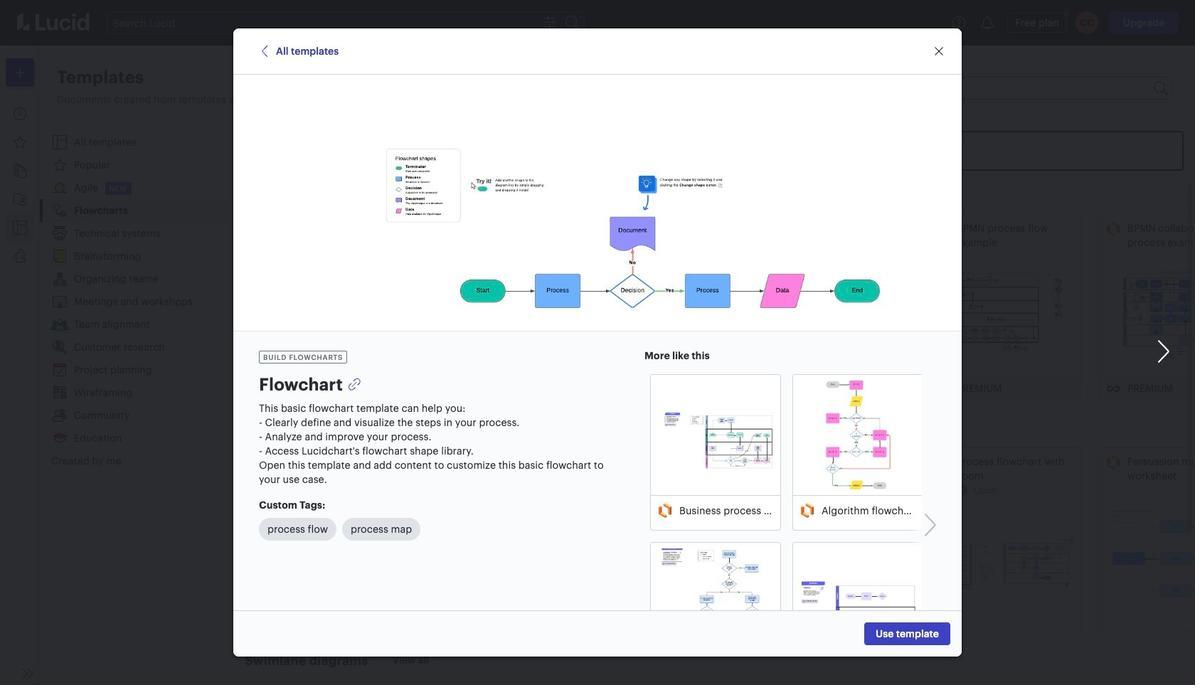 Task type: describe. For each thing, give the bounding box(es) containing it.
bpmn collaborative mfg. process example template preview image
[[1105, 255, 1195, 374]]

0 vertical spatial flowchart template preview image
[[298, 80, 897, 325]]

bpmn choreography diagram template preview image
[[763, 255, 904, 392]]

bpmn process flow example template preview image
[[934, 255, 1075, 374]]

support process example template preview image
[[763, 489, 904, 625]]

1 vertical spatial flowchart template preview image
[[251, 479, 392, 625]]



Task type: vqa. For each thing, say whether or not it's contained in the screenshot.
'BPMN collaborative mfg. process example template preview' image
yes



Task type: locate. For each thing, give the bounding box(es) containing it.
bpmn 2.0 example template preview image
[[251, 245, 392, 392]]

Search all templates... text field
[[695, 78, 1153, 99]]

algorithm flowchart example template preview image
[[593, 489, 734, 625]]

persuasion map worksheet template preview image
[[1105, 489, 1195, 625]]

Search Lucid text field
[[107, 12, 539, 33]]

account ownership flow template preview image
[[422, 479, 563, 625]]

bpmn process flow template preview image
[[593, 245, 734, 392]]

tab list
[[40, 131, 228, 472]]

bpmn collaborative diagram template preview image
[[422, 255, 563, 392]]

flowchart template preview image
[[298, 80, 897, 325], [251, 479, 392, 625]]

process flowchart with loom template preview image
[[934, 502, 1075, 625]]



